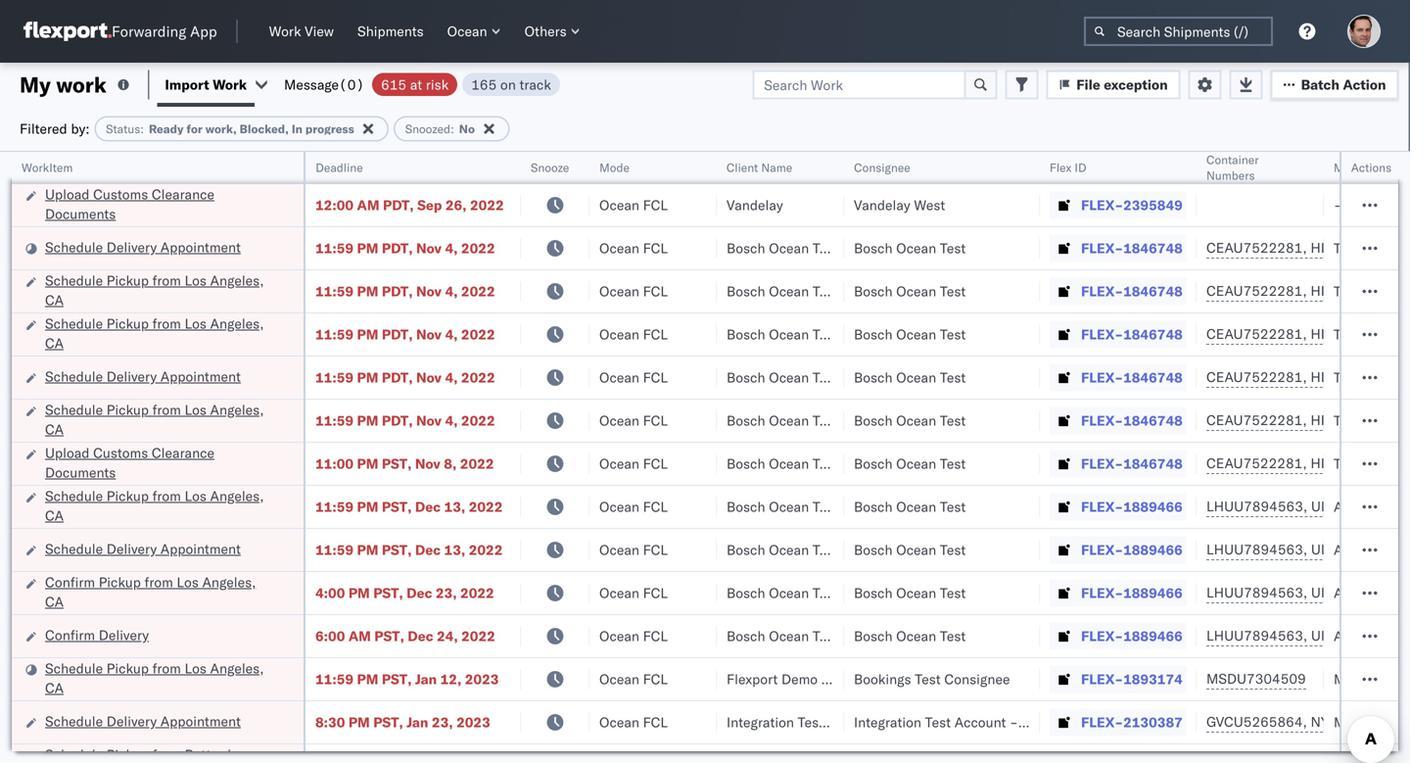 Task type: vqa. For each thing, say whether or not it's contained in the screenshot.
"Consignee"
yes



Task type: describe. For each thing, give the bounding box(es) containing it.
confirm delivery link
[[45, 625, 149, 645]]

6 hlxu6269489, from the top
[[1311, 455, 1411, 472]]

6 fcl from the top
[[643, 412, 668, 429]]

2 flex- from the top
[[1081, 240, 1124, 257]]

appointment for first the "schedule delivery appointment" link from the top
[[160, 239, 241, 256]]

actions
[[1352, 160, 1392, 175]]

consignee for flexport demo consignee
[[822, 671, 887, 688]]

1 1846748 from the top
[[1124, 240, 1183, 257]]

1 flex- from the top
[[1081, 196, 1124, 214]]

8 schedule from the top
[[45, 660, 103, 677]]

5 11:59 from the top
[[315, 412, 354, 429]]

9 resize handle column header from the left
[[1375, 152, 1399, 763]]

file
[[1077, 76, 1101, 93]]

11 flex- from the top
[[1081, 627, 1124, 645]]

ca for schedule pickup from los angeles, ca link related to 4th schedule pickup from los angeles, ca button from the top of the page
[[45, 507, 64, 524]]

flex-1889466 for schedule pickup from los angeles, ca
[[1081, 498, 1183, 515]]

8 11:59 from the top
[[315, 671, 354, 688]]

5 ceau7522281, hlxu6269489, from the top
[[1207, 411, 1411, 429]]

5 fcl from the top
[[643, 369, 668, 386]]

11 ocean fcl from the top
[[599, 627, 668, 645]]

import
[[165, 76, 209, 93]]

11:00 pm pst, nov 8, 2022
[[315, 455, 494, 472]]

1889466 for schedule delivery appointment
[[1124, 541, 1183, 558]]

hlxu6269489, for schedule pickup from los angeles, ca link associated with 3rd schedule pickup from los angeles, ca button from the bottom of the page
[[1311, 411, 1411, 429]]

3 11:59 pm pdt, nov 4, 2022 from the top
[[315, 326, 495, 343]]

jan for 23,
[[407, 714, 429, 731]]

upload customs clearance documents button for 11:00 pm pst, nov 8, 2022
[[45, 443, 278, 484]]

6 ocean fcl from the top
[[599, 412, 668, 429]]

165
[[471, 76, 497, 93]]

bookings
[[854, 671, 912, 688]]

2 ceau7522281, from the top
[[1207, 282, 1307, 299]]

4 ocean fcl from the top
[[599, 326, 668, 343]]

2 schedule delivery appointment button from the top
[[45, 367, 241, 388]]

los for 4th schedule pickup from los angeles, ca button from the top of the page
[[185, 487, 207, 504]]

13 ocean fcl from the top
[[599, 714, 668, 731]]

8 ocean fcl from the top
[[599, 498, 668, 515]]

mbl/mawb
[[1334, 160, 1402, 175]]

pickup for 4th schedule pickup from los angeles, ca button from the top of the page
[[107, 487, 149, 504]]

7 11:59 from the top
[[315, 541, 354, 558]]

sep
[[417, 196, 442, 214]]

3 schedule delivery appointment button from the top
[[45, 539, 241, 561]]

10 flex- from the top
[[1081, 584, 1124, 601]]

schedule pickup from los angeles, ca link for 4th schedule pickup from los angeles, ca button from the top of the page
[[45, 486, 278, 526]]

am for pdt,
[[357, 196, 380, 214]]

documents for 11:00
[[45, 464, 116, 481]]

1 ocean fcl from the top
[[599, 196, 668, 214]]

2 schedule delivery appointment from the top
[[45, 368, 241, 385]]

2 schedule delivery appointment link from the top
[[45, 367, 241, 386]]

maeu94084
[[1334, 714, 1411, 731]]

4 ceau7522281, from the top
[[1207, 368, 1307, 385]]

upload for 11:00 pm pst, nov 8, 2022
[[45, 444, 90, 461]]

flex-1846748 for schedule pickup from los angeles, ca link associated with 3rd schedule pickup from los angeles, ca button from the bottom of the page
[[1081, 412, 1183, 429]]

angeles, for 5th schedule pickup from los angeles, ca button from the top of the page
[[210, 660, 264, 677]]

2 ocean fcl from the top
[[599, 240, 668, 257]]

ocean inside button
[[447, 23, 487, 40]]

1 schedule pickup from los angeles, ca button from the top
[[45, 271, 278, 312]]

8:30 pm pst, jan 23, 2023
[[315, 714, 491, 731]]

1 schedule delivery appointment from the top
[[45, 239, 241, 256]]

3 flex- from the top
[[1081, 283, 1124, 300]]

work,
[[206, 121, 237, 136]]

26,
[[446, 196, 467, 214]]

schedule pickup from los angeles, ca link for 5th schedule pickup from los angeles, ca button from the bottom of the page
[[45, 271, 278, 310]]

9 schedule from the top
[[45, 713, 103, 730]]

maeu97361
[[1334, 671, 1411, 688]]

1893174
[[1124, 671, 1183, 688]]

upload for 12:00 am pdt, sep 26, 2022
[[45, 186, 90, 203]]

in
[[292, 121, 303, 136]]

appointment for third the "schedule delivery appointment" link from the bottom
[[160, 368, 241, 385]]

3 fcl from the top
[[643, 283, 668, 300]]

2 1846748 from the top
[[1124, 283, 1183, 300]]

2 test123456 from the top
[[1334, 283, 1411, 300]]

container
[[1207, 152, 1259, 167]]

id
[[1075, 160, 1087, 175]]

shipments
[[358, 23, 424, 40]]

13 flex- from the top
[[1081, 714, 1124, 731]]

7 flex- from the top
[[1081, 455, 1124, 472]]

11 fcl from the top
[[643, 627, 668, 645]]

status
[[106, 121, 140, 136]]

12 flex- from the top
[[1081, 671, 1124, 688]]

confirm pickup from los angeles, ca link
[[45, 573, 278, 612]]

4 11:59 pm pdt, nov 4, 2022 from the top
[[315, 369, 495, 386]]

msdu7304509
[[1207, 670, 1307, 687]]

container numbers
[[1207, 152, 1259, 183]]

forwarding app
[[112, 22, 217, 41]]

documents for 12:00
[[45, 205, 116, 222]]

: for snoozed
[[451, 121, 454, 136]]

615
[[381, 76, 407, 93]]

4 ceau7522281, hlxu6269489, from the top
[[1207, 368, 1411, 385]]

3 schedule delivery appointment link from the top
[[45, 539, 241, 559]]

11:00
[[315, 455, 354, 472]]

workitem
[[22, 160, 73, 175]]

2 11:59 from the top
[[315, 283, 354, 300]]

lhuu7894563, for schedule delivery appointment
[[1207, 541, 1308, 558]]

uetu5238478 for schedule pickup from los angeles, ca
[[1312, 498, 1407, 515]]

12 ocean fcl from the top
[[599, 671, 668, 688]]

schedule pickup from los angeles, ca for 2nd schedule pickup from los angeles, ca button schedule pickup from los angeles, ca link
[[45, 315, 264, 352]]

12:00
[[315, 196, 354, 214]]

(0)
[[339, 76, 364, 93]]

1 fcl from the top
[[643, 196, 668, 214]]

5 schedule from the top
[[45, 401, 103, 418]]

filtered by:
[[20, 120, 90, 137]]

ca for confirm pickup from los angeles, ca link
[[45, 593, 64, 610]]

4 fcl from the top
[[643, 326, 668, 343]]

west
[[914, 196, 946, 214]]

11:59 pm pst, jan 12, 2023
[[315, 671, 499, 688]]

batch
[[1302, 76, 1340, 93]]

batch action
[[1302, 76, 1387, 93]]

lagerfeld
[[1051, 714, 1109, 731]]

6 resize handle column header from the left
[[1017, 152, 1040, 763]]

pst, down the 11:59 pm pst, jan 12, 2023
[[373, 714, 403, 731]]

mbl/mawb n
[[1334, 160, 1411, 175]]

schedule pickup from los angeles, ca for schedule pickup from los angeles, ca link related to 4th schedule pickup from los angeles, ca button from the top of the page
[[45, 487, 264, 524]]

5 ceau7522281, from the top
[[1207, 411, 1307, 429]]

2 schedule pickup from los angeles, ca button from the top
[[45, 314, 278, 355]]

work
[[56, 71, 107, 98]]

test123456 for 2nd schedule pickup from los angeles, ca button schedule pickup from los angeles, ca link
[[1334, 326, 1411, 343]]

1 schedule delivery appointment button from the top
[[45, 238, 241, 259]]

consignee for bookings test consignee
[[945, 671, 1010, 688]]

flex
[[1050, 160, 1072, 175]]

9 flex- from the top
[[1081, 541, 1124, 558]]

abcdefg78 for schedule delivery appointment
[[1334, 541, 1411, 558]]

confirm for confirm pickup from los angeles, ca
[[45, 574, 95, 591]]

1889466 for schedule pickup from los angeles, ca
[[1124, 498, 1183, 515]]

app
[[190, 22, 217, 41]]

pst, up the 6:00 am pst, dec 24, 2022
[[373, 584, 403, 601]]

4 1846748 from the top
[[1124, 369, 1183, 386]]

3 schedule from the top
[[45, 315, 103, 332]]

flex-1889466 for confirm pickup from los angeles, ca
[[1081, 584, 1183, 601]]

client name
[[727, 160, 793, 175]]

7 ocean fcl from the top
[[599, 455, 668, 472]]

4 schedule from the top
[[45, 368, 103, 385]]

gvcu5265864,
[[1207, 713, 1308, 730]]

5 11:59 pm pdt, nov 4, 2022 from the top
[[315, 412, 495, 429]]

schedule pickup from los angeles, ca for 5th schedule pickup from los angeles, ca button from the bottom of the page schedule pickup from los angeles, ca link
[[45, 272, 264, 309]]

abcdefg78 for schedule pickup from los angeles, ca
[[1334, 498, 1411, 515]]

2023 for 8:30 pm pst, jan 23, 2023
[[457, 714, 491, 731]]

schedule pickup from los angeles, ca for schedule pickup from los angeles, ca link associated with 3rd schedule pickup from los angeles, ca button from the bottom of the page
[[45, 401, 264, 438]]

mode
[[599, 160, 630, 175]]

6 11:59 from the top
[[315, 498, 354, 515]]

23, for jan
[[432, 714, 453, 731]]

flex-2130387
[[1081, 714, 1183, 731]]

pickup for 2nd schedule pickup from los angeles, ca button
[[107, 315, 149, 332]]

action
[[1343, 76, 1387, 93]]

customs for 11:00 pm pst, nov 8, 2022
[[93, 444, 148, 461]]

los for confirm pickup from los angeles, ca button at the bottom
[[177, 574, 199, 591]]

13, for schedule pickup from los angeles, ca
[[444, 498, 466, 515]]

2 flex-1846748 from the top
[[1081, 283, 1183, 300]]

6 ceau7522281, hlxu6269489, from the top
[[1207, 455, 1411, 472]]

3 ocean fcl from the top
[[599, 283, 668, 300]]

schedule pickup from los angeles, ca link for 3rd schedule pickup from los angeles, ca button from the bottom of the page
[[45, 400, 278, 439]]

pickup for confirm pickup from los angeles, ca button at the bottom
[[99, 574, 141, 591]]

165 on track
[[471, 76, 551, 93]]

snoozed : no
[[405, 121, 475, 136]]

pickup for 3rd schedule pickup from los angeles, ca button from the bottom of the page
[[107, 401, 149, 418]]

1 4, from the top
[[445, 240, 458, 257]]

karl
[[1022, 714, 1047, 731]]

5 1846748 from the top
[[1124, 412, 1183, 429]]

10 ocean fcl from the top
[[599, 584, 668, 601]]

nyku9743990
[[1311, 713, 1408, 730]]

risk
[[426, 76, 449, 93]]

consignee button
[[844, 156, 1021, 175]]

lhuu7894563, uetu5238478 for confirm pickup from los angeles, ca
[[1207, 584, 1407, 601]]

flex-1889466 for confirm delivery
[[1081, 627, 1183, 645]]

6 1846748 from the top
[[1124, 455, 1183, 472]]

8:30
[[315, 714, 345, 731]]

on
[[500, 76, 516, 93]]

account
[[955, 714, 1007, 731]]

upload customs clearance documents link for 12:00
[[45, 185, 278, 224]]

confirm pickup from los angeles, ca
[[45, 574, 256, 610]]

import work button
[[165, 76, 247, 93]]

2130387
[[1124, 714, 1183, 731]]

4:00
[[315, 584, 345, 601]]

consignee inside button
[[854, 160, 911, 175]]

12:00 am pdt, sep 26, 2022
[[315, 196, 504, 214]]

4:00 pm pst, dec 23, 2022
[[315, 584, 494, 601]]

ca for schedule pickup from los angeles, ca link corresponding to 5th schedule pickup from los angeles, ca button from the top of the page
[[45, 679, 64, 696]]

5 4, from the top
[[445, 412, 458, 429]]

los for 2nd schedule pickup from los angeles, ca button
[[185, 315, 207, 332]]

1889466 for confirm pickup from los angeles, ca
[[1124, 584, 1183, 601]]

track
[[520, 76, 551, 93]]

jan for 12,
[[415, 671, 437, 688]]

import work
[[165, 76, 247, 93]]

10 fcl from the top
[[643, 584, 668, 601]]

3 11:59 from the top
[[315, 326, 354, 343]]

blocked,
[[240, 121, 289, 136]]

24,
[[437, 627, 458, 645]]

7 fcl from the top
[[643, 455, 668, 472]]

4 schedule delivery appointment link from the top
[[45, 712, 241, 731]]

dec for schedule pickup from los angeles, ca
[[415, 498, 441, 515]]

5 schedule pickup from los angeles, ca button from the top
[[45, 659, 278, 700]]

2 fcl from the top
[[643, 240, 668, 257]]

schedule pickup from los angeles, ca link for 5th schedule pickup from los angeles, ca button from the top of the page
[[45, 659, 278, 698]]

uetu5238478 for schedule delivery appointment
[[1312, 541, 1407, 558]]

3 1846748 from the top
[[1124, 326, 1183, 343]]

pst, left 8,
[[382, 455, 412, 472]]

forwarding
[[112, 22, 186, 41]]

1 ceau7522281, hlxu6269489, from the top
[[1207, 239, 1411, 256]]

--
[[1334, 196, 1351, 214]]

615 at risk
[[381, 76, 449, 93]]

abcdefg78 for confirm pickup from los angeles, ca
[[1334, 584, 1411, 601]]

container numbers button
[[1197, 148, 1305, 183]]

uetu5238478 for confirm delivery
[[1312, 627, 1407, 644]]

others button
[[517, 19, 588, 44]]

1 vertical spatial work
[[213, 76, 247, 93]]

4 schedule pickup from los angeles, ca button from the top
[[45, 486, 278, 527]]

4 11:59 from the top
[[315, 369, 354, 386]]

6 flex- from the top
[[1081, 412, 1124, 429]]

client name button
[[717, 156, 825, 175]]

resize handle column header for flex id
[[1174, 152, 1197, 763]]

mbl/mawb n button
[[1324, 156, 1411, 175]]

2395849
[[1124, 196, 1183, 214]]

4 schedule delivery appointment button from the top
[[45, 712, 241, 733]]

my work
[[20, 71, 107, 98]]

at
[[410, 76, 422, 93]]

12 fcl from the top
[[643, 671, 668, 688]]



Task type: locate. For each thing, give the bounding box(es) containing it.
vandelay
[[727, 196, 783, 214], [854, 196, 911, 214]]

0 vertical spatial clearance
[[152, 186, 215, 203]]

1 upload customs clearance documents from the top
[[45, 186, 215, 222]]

2 upload from the top
[[45, 444, 90, 461]]

6:00 am pst, dec 24, 2022
[[315, 627, 495, 645]]

schedule pickup from los angeles, ca for schedule pickup from los angeles, ca link corresponding to 5th schedule pickup from los angeles, ca button from the top of the page
[[45, 660, 264, 696]]

1 vertical spatial upload customs clearance documents
[[45, 444, 215, 481]]

test123456 for third the "schedule delivery appointment" link from the bottom
[[1334, 369, 1411, 386]]

1 abcdefg78 from the top
[[1334, 498, 1411, 515]]

jan down the 11:59 pm pst, jan 12, 2023
[[407, 714, 429, 731]]

ocean
[[447, 23, 487, 40], [599, 196, 640, 214], [599, 240, 640, 257], [769, 240, 809, 257], [897, 240, 937, 257], [599, 283, 640, 300], [769, 283, 809, 300], [897, 283, 937, 300], [599, 326, 640, 343], [769, 326, 809, 343], [897, 326, 937, 343], [599, 369, 640, 386], [769, 369, 809, 386], [897, 369, 937, 386], [599, 412, 640, 429], [769, 412, 809, 429], [897, 412, 937, 429], [599, 455, 640, 472], [769, 455, 809, 472], [897, 455, 937, 472], [599, 498, 640, 515], [769, 498, 809, 515], [897, 498, 937, 515], [599, 541, 640, 558], [769, 541, 809, 558], [897, 541, 937, 558], [599, 584, 640, 601], [769, 584, 809, 601], [897, 584, 937, 601], [599, 627, 640, 645], [769, 627, 809, 645], [897, 627, 937, 645], [599, 671, 640, 688], [599, 714, 640, 731]]

3 lhuu7894563, from the top
[[1207, 584, 1308, 601]]

resize handle column header for workitem
[[280, 152, 304, 763]]

ocean button
[[440, 19, 509, 44]]

flexport demo consignee
[[727, 671, 887, 688]]

work inside 'link'
[[269, 23, 301, 40]]

dec left 24,
[[408, 627, 433, 645]]

1 vertical spatial 11:59 pm pst, dec 13, 2022
[[315, 541, 503, 558]]

ca
[[45, 291, 64, 309], [45, 335, 64, 352], [45, 421, 64, 438], [45, 507, 64, 524], [45, 593, 64, 610], [45, 679, 64, 696]]

5 hlxu6269489, from the top
[[1311, 411, 1411, 429]]

2 schedule pickup from los angeles, ca link from the top
[[45, 314, 278, 353]]

pst, up 4:00 pm pst, dec 23, 2022
[[382, 541, 412, 558]]

6 flex-1846748 from the top
[[1081, 455, 1183, 472]]

flex-1846748 for first the "schedule delivery appointment" link from the top
[[1081, 240, 1183, 257]]

appointment for 3rd the "schedule delivery appointment" link
[[160, 540, 241, 557]]

1 11:59 from the top
[[315, 240, 354, 257]]

test123456 for schedule pickup from los angeles, ca link associated with 3rd schedule pickup from los angeles, ca button from the bottom of the page
[[1334, 412, 1411, 429]]

0 vertical spatial upload
[[45, 186, 90, 203]]

4 resize handle column header from the left
[[694, 152, 717, 763]]

13, down 8,
[[444, 498, 466, 515]]

4 appointment from the top
[[160, 713, 241, 730]]

test123456
[[1334, 240, 1411, 257], [1334, 283, 1411, 300], [1334, 326, 1411, 343], [1334, 369, 1411, 386], [1334, 412, 1411, 429], [1334, 455, 1411, 472]]

1 schedule from the top
[[45, 239, 103, 256]]

8 flex- from the top
[[1081, 498, 1124, 515]]

flex-2395849
[[1081, 196, 1183, 214]]

1 11:59 pm pdt, nov 4, 2022 from the top
[[315, 240, 495, 257]]

2022
[[470, 196, 504, 214], [461, 240, 495, 257], [461, 283, 495, 300], [461, 326, 495, 343], [461, 369, 495, 386], [461, 412, 495, 429], [460, 455, 494, 472], [469, 498, 503, 515], [469, 541, 503, 558], [460, 584, 494, 601], [461, 627, 495, 645]]

message (0)
[[284, 76, 364, 93]]

delivery
[[107, 239, 157, 256], [107, 368, 157, 385], [107, 540, 157, 557], [99, 626, 149, 644], [107, 713, 157, 730]]

2 4, from the top
[[445, 283, 458, 300]]

resize handle column header for container numbers
[[1301, 152, 1324, 763]]

los inside confirm pickup from los angeles, ca
[[177, 574, 199, 591]]

0 horizontal spatial work
[[213, 76, 247, 93]]

flexport. image
[[24, 22, 112, 41]]

11:59 pm pst, dec 13, 2022 down 11:00 pm pst, nov 8, 2022
[[315, 498, 503, 515]]

3 ceau7522281, hlxu6269489, from the top
[[1207, 325, 1411, 342]]

confirm up confirm delivery
[[45, 574, 95, 591]]

flex-1846748 for 2nd schedule pickup from los angeles, ca button schedule pickup from los angeles, ca link
[[1081, 326, 1183, 343]]

0 vertical spatial am
[[357, 196, 380, 214]]

0 vertical spatial work
[[269, 23, 301, 40]]

: left no
[[451, 121, 454, 136]]

2 hlxu6269489, from the top
[[1311, 282, 1411, 299]]

flex-1846748
[[1081, 240, 1183, 257], [1081, 283, 1183, 300], [1081, 326, 1183, 343], [1081, 369, 1183, 386], [1081, 412, 1183, 429], [1081, 455, 1183, 472]]

schedule
[[45, 239, 103, 256], [45, 272, 103, 289], [45, 315, 103, 332], [45, 368, 103, 385], [45, 401, 103, 418], [45, 487, 103, 504], [45, 540, 103, 557], [45, 660, 103, 677], [45, 713, 103, 730]]

progress
[[306, 121, 354, 136]]

1 horizontal spatial vandelay
[[854, 196, 911, 214]]

13, for schedule delivery appointment
[[444, 541, 466, 558]]

by:
[[71, 120, 90, 137]]

1 documents from the top
[[45, 205, 116, 222]]

dec down 11:00 pm pst, nov 8, 2022
[[415, 498, 441, 515]]

pickup for 5th schedule pickup from los angeles, ca button from the top of the page
[[107, 660, 149, 677]]

0 vertical spatial confirm
[[45, 574, 95, 591]]

1 vertical spatial 23,
[[432, 714, 453, 731]]

0 horizontal spatial vandelay
[[727, 196, 783, 214]]

los for 5th schedule pickup from los angeles, ca button from the bottom of the page
[[185, 272, 207, 289]]

7 resize handle column header from the left
[[1174, 152, 1197, 763]]

13, up 4:00 pm pst, dec 23, 2022
[[444, 541, 466, 558]]

nov
[[416, 240, 442, 257], [416, 283, 442, 300], [416, 326, 442, 343], [416, 369, 442, 386], [416, 412, 442, 429], [415, 455, 441, 472]]

jan left 12,
[[415, 671, 437, 688]]

schedule pickup from los angeles, ca link for 2nd schedule pickup from los angeles, ca button
[[45, 314, 278, 353]]

4 abcdefg78 from the top
[[1334, 627, 1411, 645]]

2 schedule from the top
[[45, 272, 103, 289]]

0 vertical spatial documents
[[45, 205, 116, 222]]

7 schedule from the top
[[45, 540, 103, 557]]

angeles, for 4th schedule pickup from los angeles, ca button from the top of the page
[[210, 487, 264, 504]]

11:59 pm pst, dec 13, 2022 up 4:00 pm pst, dec 23, 2022
[[315, 541, 503, 558]]

dec for confirm delivery
[[408, 627, 433, 645]]

forwarding app link
[[24, 22, 217, 41]]

file exception button
[[1046, 70, 1181, 99], [1046, 70, 1181, 99]]

abcdefg78
[[1334, 498, 1411, 515], [1334, 541, 1411, 558], [1334, 584, 1411, 601], [1334, 627, 1411, 645]]

work view link
[[261, 19, 342, 44]]

status : ready for work, blocked, in progress
[[106, 121, 354, 136]]

1 vertical spatial 2023
[[457, 714, 491, 731]]

1 vertical spatial am
[[349, 627, 371, 645]]

ocean fcl
[[599, 196, 668, 214], [599, 240, 668, 257], [599, 283, 668, 300], [599, 326, 668, 343], [599, 369, 668, 386], [599, 412, 668, 429], [599, 455, 668, 472], [599, 498, 668, 515], [599, 541, 668, 558], [599, 584, 668, 601], [599, 627, 668, 645], [599, 671, 668, 688], [599, 714, 668, 731]]

8 resize handle column header from the left
[[1301, 152, 1324, 763]]

confirm for confirm delivery
[[45, 626, 95, 644]]

11:59 pm pst, dec 13, 2022 for schedule delivery appointment
[[315, 541, 503, 558]]

1 vertical spatial customs
[[93, 444, 148, 461]]

23, up 24,
[[436, 584, 457, 601]]

name
[[762, 160, 793, 175]]

schedule pickup from los angeles, ca button
[[45, 271, 278, 312], [45, 314, 278, 355], [45, 400, 278, 441], [45, 486, 278, 527], [45, 659, 278, 700]]

upload customs clearance documents link for 11:00
[[45, 443, 278, 482]]

clearance for 11:00 pm pst, nov 8, 2022
[[152, 444, 215, 461]]

4 uetu5238478 from the top
[[1312, 627, 1407, 644]]

3 schedule pickup from los angeles, ca link from the top
[[45, 400, 278, 439]]

angeles, for 3rd schedule pickup from los angeles, ca button from the bottom of the page
[[210, 401, 264, 418]]

flex-1893174 button
[[1050, 666, 1187, 693], [1050, 666, 1187, 693]]

1 11:59 pm pst, dec 13, 2022 from the top
[[315, 498, 503, 515]]

1 horizontal spatial work
[[269, 23, 301, 40]]

integration test account - karl lagerfeld
[[854, 714, 1109, 731]]

vandelay for vandelay west
[[854, 196, 911, 214]]

4 schedule delivery appointment from the top
[[45, 713, 241, 730]]

abcdefg78 for confirm delivery
[[1334, 627, 1411, 645]]

fcl
[[643, 196, 668, 214], [643, 240, 668, 257], [643, 283, 668, 300], [643, 326, 668, 343], [643, 369, 668, 386], [643, 412, 668, 429], [643, 455, 668, 472], [643, 498, 668, 515], [643, 541, 668, 558], [643, 584, 668, 601], [643, 627, 668, 645], [643, 671, 668, 688], [643, 714, 668, 731]]

vandelay for vandelay
[[727, 196, 783, 214]]

flex id button
[[1040, 156, 1177, 175]]

1889466 for confirm delivery
[[1124, 627, 1183, 645]]

deadline button
[[306, 156, 502, 175]]

2 ceau7522281, hlxu6269489, from the top
[[1207, 282, 1411, 299]]

ca inside confirm pickup from los angeles, ca
[[45, 593, 64, 610]]

1 vertical spatial 13,
[[444, 541, 466, 558]]

lhuu7894563, for confirm delivery
[[1207, 627, 1308, 644]]

5 test123456 from the top
[[1334, 412, 1411, 429]]

4 test123456 from the top
[[1334, 369, 1411, 386]]

am for pst,
[[349, 627, 371, 645]]

gvcu5265864, nyku9743990
[[1207, 713, 1408, 730]]

pst, up the 8:30 pm pst, jan 23, 2023
[[382, 671, 412, 688]]

los for 5th schedule pickup from los angeles, ca button from the top of the page
[[185, 660, 207, 677]]

2023 right 12,
[[465, 671, 499, 688]]

confirm inside confirm pickup from los angeles, ca
[[45, 574, 95, 591]]

1 13, from the top
[[444, 498, 466, 515]]

lhuu7894563, uetu5238478 for confirm delivery
[[1207, 627, 1407, 644]]

1 ceau7522281, from the top
[[1207, 239, 1307, 256]]

: left ready
[[140, 121, 144, 136]]

2 clearance from the top
[[152, 444, 215, 461]]

flexport
[[727, 671, 778, 688]]

vandelay left west
[[854, 196, 911, 214]]

hlxu6269489, for first the "schedule delivery appointment" link from the top
[[1311, 239, 1411, 256]]

shipments link
[[350, 19, 432, 44]]

11:59
[[315, 240, 354, 257], [315, 283, 354, 300], [315, 326, 354, 343], [315, 369, 354, 386], [315, 412, 354, 429], [315, 498, 354, 515], [315, 541, 354, 558], [315, 671, 354, 688]]

4 4, from the top
[[445, 369, 458, 386]]

2 ca from the top
[[45, 335, 64, 352]]

1 upload from the top
[[45, 186, 90, 203]]

1 : from the left
[[140, 121, 144, 136]]

bosch
[[727, 240, 766, 257], [854, 240, 893, 257], [727, 283, 766, 300], [854, 283, 893, 300], [727, 326, 766, 343], [854, 326, 893, 343], [727, 369, 766, 386], [854, 369, 893, 386], [727, 412, 766, 429], [854, 412, 893, 429], [727, 455, 766, 472], [854, 455, 893, 472], [727, 498, 766, 515], [854, 498, 893, 515], [727, 541, 766, 558], [854, 541, 893, 558], [727, 584, 766, 601], [854, 584, 893, 601], [727, 627, 766, 645], [854, 627, 893, 645]]

1 vertical spatial clearance
[[152, 444, 215, 461]]

3 flex-1846748 from the top
[[1081, 326, 1183, 343]]

2 customs from the top
[[93, 444, 148, 461]]

0 vertical spatial upload customs clearance documents button
[[45, 185, 278, 226]]

ready
[[149, 121, 184, 136]]

3 test123456 from the top
[[1334, 326, 1411, 343]]

angeles, for 5th schedule pickup from los angeles, ca button from the bottom of the page
[[210, 272, 264, 289]]

12,
[[440, 671, 462, 688]]

pst, down 11:00 pm pst, nov 8, 2022
[[382, 498, 412, 515]]

dec for schedule delivery appointment
[[415, 541, 441, 558]]

1 vandelay from the left
[[727, 196, 783, 214]]

workitem button
[[12, 156, 284, 175]]

ca for schedule pickup from los angeles, ca link associated with 3rd schedule pickup from los angeles, ca button from the bottom of the page
[[45, 421, 64, 438]]

lhuu7894563,
[[1207, 498, 1308, 515], [1207, 541, 1308, 558], [1207, 584, 1308, 601], [1207, 627, 1308, 644]]

test123456 for first the "schedule delivery appointment" link from the top
[[1334, 240, 1411, 257]]

hlxu6269489, for 2nd schedule pickup from los angeles, ca button schedule pickup from los angeles, ca link
[[1311, 325, 1411, 342]]

pst,
[[382, 455, 412, 472], [382, 498, 412, 515], [382, 541, 412, 558], [373, 584, 403, 601], [374, 627, 404, 645], [382, 671, 412, 688], [373, 714, 403, 731]]

5 schedule pickup from los angeles, ca link from the top
[[45, 659, 278, 698]]

2 documents from the top
[[45, 464, 116, 481]]

2 11:59 pm pdt, nov 4, 2022 from the top
[[315, 283, 495, 300]]

snooze
[[531, 160, 569, 175]]

lhuu7894563, for schedule pickup from los angeles, ca
[[1207, 498, 1308, 515]]

5 ocean fcl from the top
[[599, 369, 668, 386]]

bosch ocean test
[[727, 240, 839, 257], [854, 240, 966, 257], [727, 283, 839, 300], [854, 283, 966, 300], [727, 326, 839, 343], [854, 326, 966, 343], [727, 369, 839, 386], [854, 369, 966, 386], [727, 412, 839, 429], [854, 412, 966, 429], [727, 455, 839, 472], [854, 455, 966, 472], [727, 498, 839, 515], [854, 498, 966, 515], [727, 541, 839, 558], [854, 541, 966, 558], [727, 584, 839, 601], [854, 584, 966, 601], [727, 627, 839, 645], [854, 627, 966, 645]]

0 vertical spatial 23,
[[436, 584, 457, 601]]

1 resize handle column header from the left
[[280, 152, 304, 763]]

dec up 4:00 pm pst, dec 23, 2022
[[415, 541, 441, 558]]

angeles, for confirm pickup from los angeles, ca button at the bottom
[[202, 574, 256, 591]]

flex-1893174
[[1081, 671, 1183, 688]]

4 schedule pickup from los angeles, ca link from the top
[[45, 486, 278, 526]]

confirm delivery button
[[45, 625, 149, 647]]

numbers
[[1207, 168, 1255, 183]]

deadline
[[315, 160, 363, 175]]

8 fcl from the top
[[643, 498, 668, 515]]

resize handle column header for deadline
[[498, 152, 521, 763]]

3 ceau7522281, from the top
[[1207, 325, 1307, 342]]

confirm down confirm pickup from los angeles, ca
[[45, 626, 95, 644]]

work left view
[[269, 23, 301, 40]]

2 resize handle column header from the left
[[498, 152, 521, 763]]

2 abcdefg78 from the top
[[1334, 541, 1411, 558]]

6 schedule from the top
[[45, 487, 103, 504]]

batch action button
[[1271, 70, 1399, 99]]

flex-
[[1081, 196, 1124, 214], [1081, 240, 1124, 257], [1081, 283, 1124, 300], [1081, 326, 1124, 343], [1081, 369, 1124, 386], [1081, 412, 1124, 429], [1081, 455, 1124, 472], [1081, 498, 1124, 515], [1081, 541, 1124, 558], [1081, 584, 1124, 601], [1081, 627, 1124, 645], [1081, 671, 1124, 688], [1081, 714, 1124, 731]]

appointment
[[160, 239, 241, 256], [160, 368, 241, 385], [160, 540, 241, 557], [160, 713, 241, 730]]

1 1889466 from the top
[[1124, 498, 1183, 515]]

from inside confirm pickup from los angeles, ca
[[144, 574, 173, 591]]

upload
[[45, 186, 90, 203], [45, 444, 90, 461]]

: for status
[[140, 121, 144, 136]]

23, down 12,
[[432, 714, 453, 731]]

customs for 12:00 am pdt, sep 26, 2022
[[93, 186, 148, 203]]

resize handle column header for client name
[[821, 152, 844, 763]]

confirm delivery
[[45, 626, 149, 644]]

0 vertical spatial jan
[[415, 671, 437, 688]]

clearance for 12:00 am pdt, sep 26, 2022
[[152, 186, 215, 203]]

1 test123456 from the top
[[1334, 240, 1411, 257]]

uetu5238478
[[1312, 498, 1407, 515], [1312, 541, 1407, 558], [1312, 584, 1407, 601], [1312, 627, 1407, 644]]

mode button
[[590, 156, 697, 175]]

uetu5238478 for confirm pickup from los angeles, ca
[[1312, 584, 1407, 601]]

view
[[305, 23, 334, 40]]

2 vandelay from the left
[[854, 196, 911, 214]]

2 11:59 pm pst, dec 13, 2022 from the top
[[315, 541, 503, 558]]

pst, down 4:00 pm pst, dec 23, 2022
[[374, 627, 404, 645]]

consignee up vandelay west
[[854, 160, 911, 175]]

exception
[[1104, 76, 1168, 93]]

dec up the 6:00 am pst, dec 24, 2022
[[407, 584, 432, 601]]

hlxu6269489, for third the "schedule delivery appointment" link from the bottom
[[1311, 368, 1411, 385]]

flex-1889466 for schedule delivery appointment
[[1081, 541, 1183, 558]]

work view
[[269, 23, 334, 40]]

6 test123456 from the top
[[1334, 455, 1411, 472]]

consignee up 'account'
[[945, 671, 1010, 688]]

integration
[[854, 714, 922, 731]]

upload customs clearance documents button
[[45, 185, 278, 226], [45, 443, 278, 484]]

3 4, from the top
[[445, 326, 458, 343]]

2023 for 11:59 pm pst, jan 12, 2023
[[465, 671, 499, 688]]

0 vertical spatial 13,
[[444, 498, 466, 515]]

1 vertical spatial documents
[[45, 464, 116, 481]]

ceau7522281, hlxu6269489,
[[1207, 239, 1411, 256], [1207, 282, 1411, 299], [1207, 325, 1411, 342], [1207, 368, 1411, 385], [1207, 411, 1411, 429], [1207, 455, 1411, 472]]

work right the 'import'
[[213, 76, 247, 93]]

1 vertical spatial confirm
[[45, 626, 95, 644]]

1 appointment from the top
[[160, 239, 241, 256]]

angeles, for 2nd schedule pickup from los angeles, ca button
[[210, 315, 264, 332]]

vandelay down client name
[[727, 196, 783, 214]]

upload customs clearance documents button for 12:00 am pdt, sep 26, 2022
[[45, 185, 278, 226]]

1 vertical spatial jan
[[407, 714, 429, 731]]

pickup inside confirm pickup from los angeles, ca
[[99, 574, 141, 591]]

3 resize handle column header from the left
[[566, 152, 590, 763]]

1 vertical spatial upload customs clearance documents button
[[45, 443, 278, 484]]

lhuu7894563, uetu5238478 for schedule delivery appointment
[[1207, 541, 1407, 558]]

2 upload customs clearance documents link from the top
[[45, 443, 278, 482]]

snoozed
[[405, 121, 451, 136]]

no
[[459, 121, 475, 136]]

1 vertical spatial upload customs clearance documents link
[[45, 443, 278, 482]]

others
[[525, 23, 567, 40]]

8,
[[444, 455, 457, 472]]

pickup for 5th schedule pickup from los angeles, ca button from the bottom of the page
[[107, 272, 149, 289]]

flex-2395849 button
[[1050, 192, 1187, 219], [1050, 192, 1187, 219]]

1 horizontal spatial :
[[451, 121, 454, 136]]

upload customs clearance documents for 12:00 am pdt, sep 26, 2022
[[45, 186, 215, 222]]

schedule delivery appointment
[[45, 239, 241, 256], [45, 368, 241, 385], [45, 540, 241, 557], [45, 713, 241, 730]]

3 schedule pickup from los angeles, ca button from the top
[[45, 400, 278, 441]]

client
[[727, 160, 759, 175]]

flex-1846748 for third the "schedule delivery appointment" link from the bottom
[[1081, 369, 1183, 386]]

0 vertical spatial customs
[[93, 186, 148, 203]]

5 resize handle column header from the left
[[821, 152, 844, 763]]

ca for 5th schedule pickup from los angeles, ca button from the bottom of the page schedule pickup from los angeles, ca link
[[45, 291, 64, 309]]

3 schedule delivery appointment from the top
[[45, 540, 241, 557]]

2 flex-1889466 from the top
[[1081, 541, 1183, 558]]

:
[[140, 121, 144, 136], [451, 121, 454, 136]]

file exception
[[1077, 76, 1168, 93]]

am right 6:00
[[349, 627, 371, 645]]

message
[[284, 76, 339, 93]]

4 lhuu7894563, uetu5238478 from the top
[[1207, 627, 1407, 644]]

Search Shipments (/) text field
[[1084, 17, 1273, 46]]

11:59 pm pdt, nov 4, 2022
[[315, 240, 495, 257], [315, 283, 495, 300], [315, 326, 495, 343], [315, 369, 495, 386], [315, 412, 495, 429]]

ca for 2nd schedule pickup from los angeles, ca button schedule pickup from los angeles, ca link
[[45, 335, 64, 352]]

1 vertical spatial upload
[[45, 444, 90, 461]]

4 flex-1889466 from the top
[[1081, 627, 1183, 645]]

0 vertical spatial upload customs clearance documents
[[45, 186, 215, 222]]

am
[[357, 196, 380, 214], [349, 627, 371, 645]]

angeles,
[[210, 272, 264, 289], [210, 315, 264, 332], [210, 401, 264, 418], [210, 487, 264, 504], [202, 574, 256, 591], [210, 660, 264, 677]]

consignee up integration at bottom right
[[822, 671, 887, 688]]

los for 3rd schedule pickup from los angeles, ca button from the bottom of the page
[[185, 401, 207, 418]]

0 vertical spatial 11:59 pm pst, dec 13, 2022
[[315, 498, 503, 515]]

am right 12:00
[[357, 196, 380, 214]]

1 upload customs clearance documents link from the top
[[45, 185, 278, 224]]

3 appointment from the top
[[160, 540, 241, 557]]

Search Work text field
[[753, 70, 966, 99]]

for
[[187, 121, 203, 136]]

lhuu7894563, uetu5238478 for schedule pickup from los angeles, ca
[[1207, 498, 1407, 515]]

5 flex- from the top
[[1081, 369, 1124, 386]]

angeles, inside confirm pickup from los angeles, ca
[[202, 574, 256, 591]]

3 abcdefg78 from the top
[[1334, 584, 1411, 601]]

resize handle column header for mode
[[694, 152, 717, 763]]

2023 down 12,
[[457, 714, 491, 731]]

documents
[[45, 205, 116, 222], [45, 464, 116, 481]]

confirm pickup from los angeles, ca button
[[45, 573, 278, 614]]

0 horizontal spatial :
[[140, 121, 144, 136]]

lhuu7894563, for confirm pickup from los angeles, ca
[[1207, 584, 1308, 601]]

delivery inside confirm delivery link
[[99, 626, 149, 644]]

0 vertical spatial upload customs clearance documents link
[[45, 185, 278, 224]]

11:59 pm pst, dec 13, 2022 for schedule pickup from los angeles, ca
[[315, 498, 503, 515]]

0 vertical spatial 2023
[[465, 671, 499, 688]]

resize handle column header
[[280, 152, 304, 763], [498, 152, 521, 763], [566, 152, 590, 763], [694, 152, 717, 763], [821, 152, 844, 763], [1017, 152, 1040, 763], [1174, 152, 1197, 763], [1301, 152, 1324, 763], [1375, 152, 1399, 763]]

23, for dec
[[436, 584, 457, 601]]

1 schedule pickup from los angeles, ca link from the top
[[45, 271, 278, 310]]

dec for confirm pickup from los angeles, ca
[[407, 584, 432, 601]]

1846748
[[1124, 240, 1183, 257], [1124, 283, 1183, 300], [1124, 326, 1183, 343], [1124, 369, 1183, 386], [1124, 412, 1183, 429], [1124, 455, 1183, 472]]

appointment for 1st the "schedule delivery appointment" link from the bottom
[[160, 713, 241, 730]]

1 lhuu7894563, uetu5238478 from the top
[[1207, 498, 1407, 515]]



